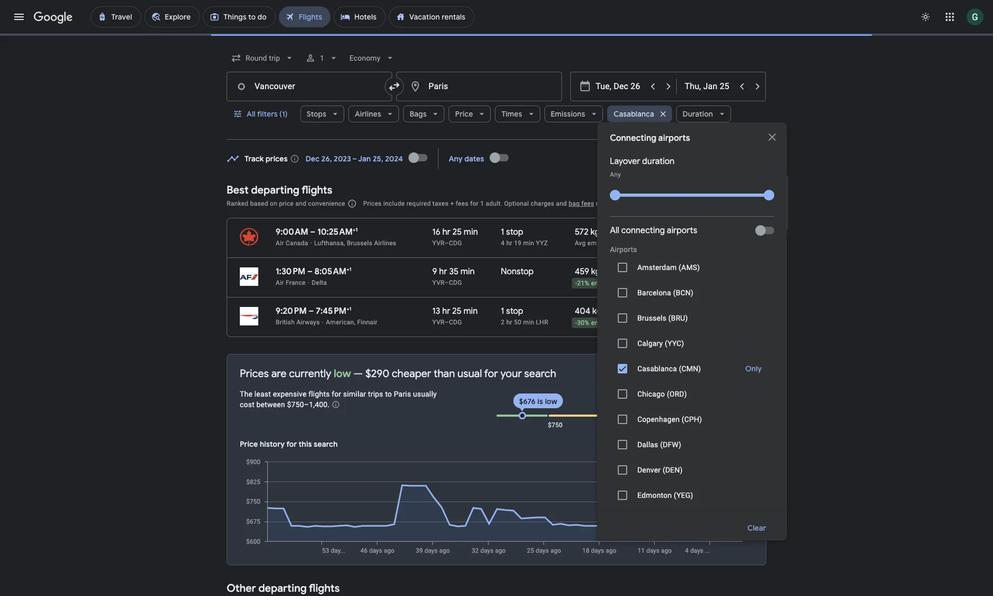Task type: vqa. For each thing, say whether or not it's contained in the screenshot.
the $750–1,400
yes



Task type: describe. For each thing, give the bounding box(es) containing it.
track
[[245, 154, 264, 163]]

chicago
[[638, 390, 666, 398]]

leaves vancouver international airport at 1:30 pm on tuesday, december 26 and arrives at paris charles de gaulle airport at 8:05 am on wednesday, december 27. element
[[276, 266, 352, 277]]

min inside 1 stop 4 hr 19 min yyz
[[524, 240, 535, 247]]

9:20 pm – 7:45 pm + 1
[[276, 305, 352, 317]]

2 for 404
[[617, 309, 621, 318]]

(yyc)
[[665, 339, 685, 348]]

prices include required taxes + fees for 1 adult. optional charges and bag fees may apply. passenger assistance
[[363, 200, 695, 207]]

1 stop flight. element for 13 hr 25 min
[[501, 306, 524, 318]]

canada
[[286, 240, 308, 247]]

25 for 13
[[453, 306, 462, 317]]

adult.
[[486, 200, 503, 207]]

emissions button
[[545, 101, 604, 127]]

for left your
[[485, 367, 498, 380]]

$1,400
[[683, 422, 702, 429]]

572
[[575, 227, 589, 237]]

kg for 572
[[591, 227, 600, 237]]

any inside find the best price region
[[449, 154, 463, 163]]

1 horizontal spatial search
[[525, 367, 557, 380]]

$750–1,400 .
[[287, 400, 330, 409]]

hr for 13 hr 25 min
[[443, 306, 451, 317]]

2 for 572
[[615, 230, 619, 239]]

barcelona
[[638, 289, 672, 297]]

(bcn)
[[674, 289, 694, 297]]

only button
[[733, 356, 775, 381]]

date grid
[[643, 153, 676, 162]]

cdg for 9
[[449, 279, 462, 286]]

1 and from the left
[[296, 200, 307, 207]]

france
[[286, 279, 306, 286]]

than
[[434, 367, 455, 380]]

1 horizontal spatial low
[[545, 397, 558, 406]]

min inside 1 stop 2 hr 50 min lhr
[[524, 319, 535, 326]]

$676
[[519, 397, 536, 406]]

1 inside popup button
[[320, 54, 325, 62]]

572 kg co 2
[[575, 227, 619, 239]]

13 hr 25 min yvr – cdg
[[433, 306, 478, 326]]

2 and from the left
[[556, 200, 567, 207]]

best departing flights
[[227, 184, 333, 197]]

date grid button
[[616, 148, 684, 167]]

– inside 16 hr 25 min yvr – cdg
[[445, 240, 449, 247]]

.
[[328, 400, 330, 409]]

on
[[270, 200, 278, 207]]

layover (1 of 1) is a 2 hr 50 min layover at heathrow airport in london. element
[[501, 318, 570, 327]]

british
[[276, 319, 295, 326]]

dec 26, 2023 – jan 25, 2024
[[306, 154, 403, 163]]

Departure text field
[[596, 72, 645, 101]]

nonstop flight. element
[[501, 266, 534, 279]]

stops button
[[301, 101, 345, 127]]

are
[[272, 367, 287, 380]]

price for price history for this search
[[240, 439, 258, 449]]

none search field containing connecting airports
[[227, 45, 788, 596]]

+ for 10:25 am
[[353, 226, 356, 233]]

learn more about tracked prices image
[[290, 154, 300, 163]]

grid
[[662, 153, 676, 162]]

– inside 9:20 pm – 7:45 pm + 1
[[309, 306, 314, 317]]

duration button
[[677, 101, 732, 127]]

13
[[433, 306, 441, 317]]

35
[[450, 266, 459, 277]]

price history graph application
[[239, 458, 754, 554]]

paris
[[394, 390, 411, 398]]

Departure time: 1:30 PM. text field
[[276, 266, 306, 277]]

459 kg co 2 -21% emissions
[[575, 266, 622, 287]]

dec for 26,
[[306, 154, 320, 163]]

16
[[433, 227, 441, 237]]

1 button
[[301, 45, 344, 71]]

layover
[[610, 156, 641, 167]]

airports
[[610, 245, 638, 254]]

26, inside dec 27, 2023 – jan 26, 2024 for $448 change dates
[[660, 191, 670, 200]]

lhr
[[536, 319, 549, 326]]

connecting
[[610, 133, 657, 143]]

for up the learn more about price insights image
[[332, 390, 342, 398]]

+ for 7:45 pm
[[347, 305, 350, 312]]

1 stop flight. element for 16 hr 25 min
[[501, 227, 524, 239]]

price history graph image
[[239, 458, 754, 554]]

apply.
[[611, 200, 628, 207]]

Departure time: 9:00 AM. text field
[[276, 227, 308, 237]]

least
[[255, 390, 271, 398]]

delta
[[312, 279, 327, 286]]

to
[[385, 390, 392, 398]]

air for 9:00 am
[[276, 240, 284, 247]]

between
[[257, 400, 285, 409]]

 image for 10:25 am
[[310, 240, 312, 247]]

dec for 27,
[[642, 181, 655, 189]]

9 hr 35 min yvr – cdg
[[433, 266, 475, 286]]

loading results progress bar
[[0, 34, 994, 36]]

1 inside 9:00 am – 10:25 am + 1
[[356, 226, 358, 233]]

price history for this search
[[240, 439, 338, 449]]

30%
[[578, 319, 590, 327]]

best
[[227, 184, 249, 197]]

25 for 16
[[453, 227, 462, 237]]

prices
[[266, 154, 288, 163]]

cost
[[240, 400, 255, 409]]

leaves vancouver international airport at 9:20 pm on tuesday, december 26 and arrives at paris charles de gaulle airport at 7:45 pm on wednesday, december 27. element
[[276, 305, 352, 317]]

track prices
[[245, 154, 288, 163]]

+ right the taxes
[[451, 200, 454, 207]]

co for 572
[[602, 227, 615, 237]]

1 inside 1:30 pm – 8:05 am + 1
[[350, 266, 352, 273]]

yvr for 13
[[433, 319, 445, 326]]

27,
[[657, 181, 667, 189]]

trips
[[368, 390, 384, 398]]

departing for other
[[259, 582, 307, 595]]

brussels (bru)
[[638, 314, 689, 322]]

stops
[[307, 109, 327, 119]]

hr for 9 hr 35 min
[[440, 266, 448, 277]]

learn more about ranking image
[[348, 199, 357, 208]]

avg emissions
[[575, 240, 618, 247]]

hr inside 1 stop 4 hr 19 min yyz
[[507, 240, 513, 247]]

– inside 1:30 pm – 8:05 am + 1
[[308, 266, 313, 277]]

usual
[[458, 367, 482, 380]]

layover duration any
[[610, 156, 675, 178]]

all filters (1)
[[247, 109, 288, 119]]

2023 – jan for 26,
[[334, 154, 371, 163]]

1 inside 1 stop 4 hr 19 min yyz
[[501, 227, 505, 237]]

dallas
[[638, 441, 659, 449]]

—
[[354, 367, 363, 380]]

your
[[501, 367, 522, 380]]

change appearance image
[[914, 4, 939, 30]]

by:
[[740, 198, 750, 208]]

total duration 13 hr 25 min. element
[[433, 306, 501, 318]]

edmonton (yeg)
[[638, 491, 694, 500]]

learn more about price insights image
[[332, 401, 340, 409]]

sort
[[723, 198, 738, 208]]

0 vertical spatial airports
[[659, 133, 691, 143]]

8:05 am
[[315, 266, 347, 277]]

9:20 pm
[[276, 306, 307, 317]]

flights for best departing flights
[[302, 184, 333, 197]]

air france
[[276, 279, 306, 286]]

 image for 8:05 am
[[308, 279, 310, 286]]

casablanca button
[[608, 101, 673, 127]]

optional
[[505, 200, 529, 207]]

2 vertical spatial emissions
[[592, 319, 622, 327]]

$448
[[631, 202, 648, 210]]

any inside layover duration any
[[610, 171, 622, 178]]

main menu image
[[13, 11, 25, 23]]

9:00 am
[[276, 227, 308, 237]]

swap origin and destination. image
[[388, 80, 401, 93]]

price
[[279, 200, 294, 207]]

hr inside 1 stop 2 hr 50 min lhr
[[507, 319, 513, 326]]



Task type: locate. For each thing, give the bounding box(es) containing it.
1 horizontal spatial dates
[[649, 215, 669, 225]]

currently
[[289, 367, 332, 380]]

– inside 9 hr 35 min yvr – cdg
[[445, 279, 449, 286]]

0 horizontal spatial dates
[[465, 154, 485, 163]]

calgary (yyc)
[[638, 339, 685, 348]]

0 horizontal spatial low
[[334, 367, 351, 380]]

yvr inside '13 hr 25 min yvr – cdg'
[[433, 319, 445, 326]]

1 vertical spatial airports
[[667, 225, 698, 236]]

search up is
[[525, 367, 557, 380]]

3 cdg from the top
[[449, 319, 462, 326]]

0 vertical spatial all
[[247, 109, 256, 119]]

yvr for 16
[[433, 240, 445, 247]]

prices for prices are currently low — $290 cheaper than usual for your search
[[240, 367, 269, 380]]

2 horizontal spatial  image
[[322, 319, 324, 326]]

25 right 16
[[453, 227, 462, 237]]

Departure time: 9:20 PM. text field
[[276, 306, 307, 317]]

airlines
[[355, 109, 382, 119], [374, 240, 397, 247]]

prices right learn more about ranking image
[[363, 200, 382, 207]]

main content containing best departing flights
[[227, 145, 799, 596]]

- inside 459 kg co 2 -21% emissions
[[576, 280, 578, 287]]

1 vertical spatial brussels
[[638, 314, 667, 322]]

0 vertical spatial search
[[525, 367, 557, 380]]

clear
[[748, 523, 767, 533]]

lufthansa, brussels airlines
[[314, 240, 397, 247]]

2 down the airports
[[616, 270, 620, 279]]

2 inside the 572 kg co 2
[[615, 230, 619, 239]]

– down total duration 9 hr 35 min. element
[[445, 279, 449, 286]]

2023 – jan up $448
[[620, 191, 658, 200]]

emissions inside 459 kg co 2 -21% emissions
[[592, 280, 622, 287]]

1 yvr from the top
[[433, 240, 445, 247]]

0 vertical spatial 2024
[[386, 154, 403, 163]]

low
[[334, 367, 351, 380], [545, 397, 558, 406]]

+ inside 1:30 pm – 8:05 am + 1
[[347, 266, 350, 273]]

2024 up the change dates 'button'
[[672, 191, 689, 200]]

hr right 9
[[440, 266, 448, 277]]

british airways
[[276, 319, 320, 326]]

kg up avg emissions
[[591, 227, 600, 237]]

history
[[260, 439, 285, 449]]

casablanca up connecting
[[614, 109, 655, 119]]

1 vertical spatial emissions
[[592, 280, 622, 287]]

and left the bag
[[556, 200, 567, 207]]

cdg
[[449, 240, 462, 247], [449, 279, 462, 286], [449, 319, 462, 326]]

fees right the taxes
[[456, 200, 469, 207]]

2 vertical spatial co
[[604, 306, 617, 317]]

low left —
[[334, 367, 351, 380]]

0 vertical spatial stop
[[507, 227, 524, 237]]

kg inside 404 kg co 2
[[593, 306, 602, 317]]

26, down the 27,
[[660, 191, 670, 200]]

1 vertical spatial 2023 – jan
[[620, 191, 658, 200]]

min inside '13 hr 25 min yvr – cdg'
[[464, 306, 478, 317]]

yvr down 9
[[433, 279, 445, 286]]

stop inside 1 stop 4 hr 19 min yyz
[[507, 227, 524, 237]]

0 vertical spatial any
[[449, 154, 463, 163]]

2 vertical spatial flights
[[309, 582, 340, 595]]

cdg for 16
[[449, 240, 462, 247]]

none text field inside search box
[[397, 72, 562, 101]]

+ inside 9:00 am – 10:25 am + 1
[[353, 226, 356, 233]]

cdg down 35
[[449, 279, 462, 286]]

any down price popup button
[[449, 154, 463, 163]]

airlines down include
[[374, 240, 397, 247]]

casablanca for casablanca (cmn)
[[638, 365, 678, 373]]

flights
[[302, 184, 333, 197], [309, 390, 330, 398], [309, 582, 340, 595]]

+ up american, finnair on the left
[[347, 305, 350, 312]]

1 vertical spatial air
[[276, 279, 284, 286]]

prices are currently low — $290 cheaper than usual for your search
[[240, 367, 557, 380]]

min inside 16 hr 25 min yvr – cdg
[[464, 227, 478, 237]]

brussels inside search box
[[638, 314, 667, 322]]

kg for 404
[[593, 306, 602, 317]]

Arrival time: 7:45 PM on  Wednesday, December 27. text field
[[316, 305, 352, 317]]

for left this
[[287, 439, 297, 449]]

duration
[[683, 109, 714, 119]]

0 vertical spatial emissions
[[588, 240, 618, 247]]

copenhagen (cph)
[[638, 415, 703, 424]]

dates up all connecting airports
[[649, 215, 669, 225]]

fees
[[456, 200, 469, 207], [582, 200, 595, 207]]

all up the airports
[[610, 225, 620, 236]]

airports down assistance
[[667, 225, 698, 236]]

$676 is low
[[519, 397, 558, 406]]

1 - from the top
[[576, 280, 578, 287]]

2 air from the top
[[276, 279, 284, 286]]

hr right 4
[[507, 240, 513, 247]]

passenger assistance button
[[630, 200, 695, 207]]

1 vertical spatial 25
[[453, 306, 462, 317]]

None search field
[[227, 45, 788, 596]]

0 vertical spatial airlines
[[355, 109, 382, 119]]

0 vertical spatial brussels
[[347, 240, 373, 247]]

1 horizontal spatial prices
[[363, 200, 382, 207]]

search right this
[[314, 439, 338, 449]]

1 vertical spatial -
[[576, 319, 578, 327]]

airports up grid
[[659, 133, 691, 143]]

dallas (dfw)
[[638, 441, 682, 449]]

1 horizontal spatial 2023 – jan
[[620, 191, 658, 200]]

2023 – jan left 25,
[[334, 154, 371, 163]]

0 vertical spatial casablanca
[[614, 109, 655, 119]]

brussels
[[347, 240, 373, 247], [638, 314, 667, 322]]

cdg down total duration 16 hr 25 min. element
[[449, 240, 462, 247]]

stop inside 1 stop 2 hr 50 min lhr
[[507, 306, 524, 317]]

+ down lufthansa, brussels airlines
[[347, 266, 350, 273]]

cdg down the total duration 13 hr 25 min. element
[[449, 319, 462, 326]]

2 yvr from the top
[[433, 279, 445, 286]]

layover (1 of 1) is a 4 hr 19 min layover at toronto pearson international airport in toronto. element
[[501, 239, 570, 247]]

2 inside 1 stop 2 hr 50 min lhr
[[501, 319, 505, 326]]

0 vertical spatial dec
[[306, 154, 320, 163]]

 image down 7:45 pm
[[322, 319, 324, 326]]

0 vertical spatial 1 stop flight. element
[[501, 227, 524, 239]]

bag fees button
[[569, 200, 595, 207]]

2024 for 26,
[[672, 191, 689, 200]]

casablanca (cmn)
[[638, 365, 702, 373]]

3 yvr from the top
[[433, 319, 445, 326]]

 image
[[310, 240, 312, 247], [308, 279, 310, 286], [322, 319, 324, 326]]

0 vertical spatial prices
[[363, 200, 382, 207]]

0 vertical spatial kg
[[591, 227, 600, 237]]

0 vertical spatial departing
[[251, 184, 300, 197]]

min right 35
[[461, 266, 475, 277]]

404
[[575, 306, 591, 317]]

lufthansa,
[[314, 240, 345, 247]]

airlines inside airlines popup button
[[355, 109, 382, 119]]

2 fees from the left
[[582, 200, 595, 207]]

all inside button
[[247, 109, 256, 119]]

1 vertical spatial any
[[610, 171, 622, 178]]

2 1 stop flight. element from the top
[[501, 306, 524, 318]]

$750
[[548, 422, 563, 429]]

price left history at the left bottom of page
[[240, 439, 258, 449]]

co inside 459 kg co 2 -21% emissions
[[603, 266, 616, 277]]

2 up the airports
[[615, 230, 619, 239]]

2023 – jan
[[334, 154, 371, 163], [620, 191, 658, 200]]

prices up the the
[[240, 367, 269, 380]]

and right "price"
[[296, 200, 307, 207]]

2 up -30% emissions
[[617, 309, 621, 318]]

main content
[[227, 145, 799, 596]]

cdg for 13
[[449, 319, 462, 326]]

– down total duration 16 hr 25 min. element
[[445, 240, 449, 247]]

1 horizontal spatial 26,
[[660, 191, 670, 200]]

min for 9 hr 35 min
[[461, 266, 475, 277]]

1 horizontal spatial brussels
[[638, 314, 667, 322]]

0 horizontal spatial prices
[[240, 367, 269, 380]]

$750–1,400
[[287, 400, 328, 409]]

+
[[451, 200, 454, 207], [353, 226, 356, 233], [347, 266, 350, 273], [347, 305, 350, 312]]

0 vertical spatial low
[[334, 367, 351, 380]]

air for 1:30 pm
[[276, 279, 284, 286]]

kg
[[591, 227, 600, 237], [592, 266, 601, 277], [593, 306, 602, 317]]

airports
[[659, 133, 691, 143], [667, 225, 698, 236]]

1 horizontal spatial and
[[556, 200, 567, 207]]

date
[[643, 153, 660, 162]]

1 vertical spatial departing
[[259, 582, 307, 595]]

hr
[[443, 227, 451, 237], [507, 240, 513, 247], [440, 266, 448, 277], [443, 306, 451, 317], [507, 319, 513, 326]]

– inside '13 hr 25 min yvr – cdg'
[[445, 319, 449, 326]]

1 horizontal spatial  image
[[310, 240, 312, 247]]

view price history image
[[740, 368, 753, 380]]

2 vertical spatial cdg
[[449, 319, 462, 326]]

min right 50
[[524, 319, 535, 326]]

air down '9:00 am'
[[276, 240, 284, 247]]

yvr for 9
[[433, 279, 445, 286]]

price right the bags popup button
[[456, 109, 473, 119]]

airlines button
[[349, 101, 399, 127]]

– up lufthansa, on the left of the page
[[310, 227, 316, 237]]

air down the "departure time: 1:30 pm." text field
[[276, 279, 284, 286]]

hr inside '13 hr 25 min yvr – cdg'
[[443, 306, 451, 317]]

1 horizontal spatial 2024
[[672, 191, 689, 200]]

find the best price region
[[227, 145, 799, 232]]

- down 404
[[576, 319, 578, 327]]

1 vertical spatial cdg
[[449, 279, 462, 286]]

connecting airports
[[610, 133, 691, 143]]

– up delta
[[308, 266, 313, 277]]

10:25 am
[[318, 227, 353, 237]]

bag
[[569, 200, 580, 207]]

charges
[[531, 200, 555, 207]]

departing right the other
[[259, 582, 307, 595]]

1 vertical spatial low
[[545, 397, 558, 406]]

+ up lufthansa, brussels airlines
[[353, 226, 356, 233]]

avg
[[575, 240, 586, 247]]

0 vertical spatial price
[[456, 109, 473, 119]]

0 horizontal spatial brussels
[[347, 240, 373, 247]]

0 horizontal spatial and
[[296, 200, 307, 207]]

stop for 13 hr 25 min
[[507, 306, 524, 317]]

hr left 50
[[507, 319, 513, 326]]

flights for other departing flights
[[309, 582, 340, 595]]

0 vertical spatial air
[[276, 240, 284, 247]]

min inside 9 hr 35 min yvr – cdg
[[461, 266, 475, 277]]

– inside 9:00 am – 10:25 am + 1
[[310, 227, 316, 237]]

1 vertical spatial 2024
[[672, 191, 689, 200]]

Arrival time: 8:05 AM on  Wednesday, December 27. text field
[[315, 266, 352, 277]]

0 vertical spatial 26,
[[322, 154, 332, 163]]

sort by:
[[723, 198, 750, 208]]

emissions right the 21%
[[592, 280, 622, 287]]

stop
[[507, 227, 524, 237], [507, 306, 524, 317]]

0 vertical spatial flights
[[302, 184, 333, 197]]

None field
[[227, 49, 299, 68], [346, 49, 400, 68], [227, 49, 299, 68], [346, 49, 400, 68]]

total duration 9 hr 35 min. element
[[433, 266, 501, 279]]

other
[[227, 582, 256, 595]]

emissions down the 572 kg co 2
[[588, 240, 618, 247]]

airlines up 25,
[[355, 109, 382, 119]]

0 horizontal spatial any
[[449, 154, 463, 163]]

leaves vancouver international airport at 9:00 am on tuesday, december 26 and arrives at paris charles de gaulle airport at 10:25 am on wednesday, december 27. element
[[276, 226, 358, 237]]

this
[[299, 439, 312, 449]]

1 vertical spatial airlines
[[374, 240, 397, 247]]

25,
[[373, 154, 384, 163]]

min for 16 hr 25 min
[[464, 227, 478, 237]]

0 horizontal spatial 2024
[[386, 154, 403, 163]]

nonstop
[[501, 266, 534, 277]]

 image down 9:00 am – 10:25 am + 1
[[310, 240, 312, 247]]

american, finnair
[[326, 319, 378, 326]]

casablanca for casablanca
[[614, 109, 655, 119]]

based
[[250, 200, 268, 207]]

1 horizontal spatial fees
[[582, 200, 595, 207]]

dec right learn more about tracked prices icon
[[306, 154, 320, 163]]

1 vertical spatial price
[[240, 439, 258, 449]]

2 stop from the top
[[507, 306, 524, 317]]

all for all filters (1)
[[247, 109, 256, 119]]

bags
[[410, 109, 427, 119]]

1 inside 9:20 pm – 7:45 pm + 1
[[350, 305, 352, 312]]

dates
[[465, 154, 485, 163], [649, 215, 669, 225]]

1 vertical spatial prices
[[240, 367, 269, 380]]

round trip
[[696, 280, 724, 287]]

2024 for 25,
[[386, 154, 403, 163]]

2024 inside dec 27, 2023 – jan 26, 2024 for $448 change dates
[[672, 191, 689, 200]]

7:45 pm
[[316, 306, 347, 317]]

emissions
[[588, 240, 618, 247], [592, 280, 622, 287], [592, 319, 622, 327]]

for left $448
[[620, 202, 630, 210]]

co up avg emissions
[[602, 227, 615, 237]]

1 horizontal spatial any
[[610, 171, 622, 178]]

Return text field
[[685, 72, 734, 101]]

0 vertical spatial cdg
[[449, 240, 462, 247]]

– up airways on the bottom of the page
[[309, 306, 314, 317]]

hr right 13
[[443, 306, 451, 317]]

co for 459
[[603, 266, 616, 277]]

bags button
[[404, 101, 445, 127]]

1 inside 1 stop 2 hr 50 min lhr
[[501, 306, 505, 317]]

for inside dec 27, 2023 – jan 26, 2024 for $448 change dates
[[620, 202, 630, 210]]

9
[[433, 266, 438, 277]]

search
[[525, 367, 557, 380], [314, 439, 338, 449]]

25 right 13
[[453, 306, 462, 317]]

copenhagen
[[638, 415, 680, 424]]

all connecting airports
[[610, 225, 698, 236]]

kg up -30% emissions
[[593, 306, 602, 317]]

dates down price popup button
[[465, 154, 485, 163]]

2 - from the top
[[576, 319, 578, 327]]

2 for 459
[[616, 270, 620, 279]]

all for all connecting airports
[[610, 225, 620, 236]]

1 vertical spatial kg
[[592, 266, 601, 277]]

hr for 16 hr 25 min
[[443, 227, 451, 237]]

change dates button
[[620, 215, 692, 225]]

departing up on
[[251, 184, 300, 197]]

min for 13 hr 25 min
[[464, 306, 478, 317]]

departing for best
[[251, 184, 300, 197]]

co down the airports
[[603, 266, 616, 277]]

1 vertical spatial search
[[314, 439, 338, 449]]

1 vertical spatial dates
[[649, 215, 669, 225]]

yvr inside 16 hr 25 min yvr – cdg
[[433, 240, 445, 247]]

price for price
[[456, 109, 473, 119]]

stop up 50
[[507, 306, 524, 317]]

 image left delta
[[308, 279, 310, 286]]

american,
[[326, 319, 356, 326]]

casablanca
[[614, 109, 655, 119], [638, 365, 678, 373]]

stop for 16 hr 25 min
[[507, 227, 524, 237]]

1:30 pm – 8:05 am + 1
[[276, 266, 352, 277]]

26, right learn more about tracked prices icon
[[322, 154, 332, 163]]

yvr down 13
[[433, 319, 445, 326]]

times button
[[496, 101, 541, 127]]

any dates
[[449, 154, 485, 163]]

1 horizontal spatial all
[[610, 225, 620, 236]]

0 vertical spatial co
[[602, 227, 615, 237]]

all left filters
[[247, 109, 256, 119]]

16 hr 25 min yvr – cdg
[[433, 227, 478, 247]]

(cph)
[[682, 415, 703, 424]]

0 horizontal spatial  image
[[308, 279, 310, 286]]

1 vertical spatial yvr
[[433, 279, 445, 286]]

stop up 19
[[507, 227, 524, 237]]

airlines inside main content
[[374, 240, 397, 247]]

dec left the 27,
[[642, 181, 655, 189]]

filters
[[257, 109, 278, 119]]

2 left 50
[[501, 319, 505, 326]]

(bru)
[[669, 314, 689, 322]]

0 horizontal spatial price
[[240, 439, 258, 449]]

brussels inside main content
[[347, 240, 373, 247]]

2023 – jan inside dec 27, 2023 – jan 26, 2024 for $448 change dates
[[620, 191, 658, 200]]

close dialog image
[[767, 131, 779, 143]]

(den)
[[663, 466, 683, 474]]

hr inside 9 hr 35 min yvr – cdg
[[440, 266, 448, 277]]

co for 404
[[604, 306, 617, 317]]

yvr
[[433, 240, 445, 247], [433, 279, 445, 286], [433, 319, 445, 326]]

1 fees from the left
[[456, 200, 469, 207]]

amsterdam
[[638, 263, 677, 272]]

low right is
[[545, 397, 558, 406]]

26,
[[322, 154, 332, 163], [660, 191, 670, 200]]

co inside 404 kg co 2
[[604, 306, 617, 317]]

- down 459
[[576, 280, 578, 287]]

– down the total duration 13 hr 25 min. element
[[445, 319, 449, 326]]

2 inside 404 kg co 2
[[617, 309, 621, 318]]

0 horizontal spatial fees
[[456, 200, 469, 207]]

dec inside dec 27, 2023 – jan 26, 2024 for $448 change dates
[[642, 181, 655, 189]]

0 horizontal spatial dec
[[306, 154, 320, 163]]

2024 right 25,
[[386, 154, 403, 163]]

1 stop flight. element up 19
[[501, 227, 524, 239]]

min right 19
[[524, 240, 535, 247]]

1 vertical spatial co
[[603, 266, 616, 277]]

cdg inside '13 hr 25 min yvr – cdg'
[[449, 319, 462, 326]]

+ inside 9:20 pm – 7:45 pm + 1
[[347, 305, 350, 312]]

yyz
[[536, 240, 548, 247]]

prices for prices include required taxes + fees for 1 adult. optional charges and bag fees may apply. passenger assistance
[[363, 200, 382, 207]]

+ for 8:05 am
[[347, 266, 350, 273]]

1 vertical spatial 1 stop flight. element
[[501, 306, 524, 318]]

1 vertical spatial all
[[610, 225, 620, 236]]

0 vertical spatial 2023 – jan
[[334, 154, 371, 163]]

air canada
[[276, 240, 308, 247]]

1 horizontal spatial dec
[[642, 181, 655, 189]]

None text field
[[397, 72, 562, 101]]

25 inside '13 hr 25 min yvr – cdg'
[[453, 306, 462, 317]]

0 vertical spatial 25
[[453, 227, 462, 237]]

kg inside the 572 kg co 2
[[591, 227, 600, 237]]

dates inside dec 27, 2023 – jan 26, 2024 for $448 change dates
[[649, 215, 669, 225]]

brussels down arrival time: 10:25 am on  wednesday, december 27. text box
[[347, 240, 373, 247]]

25 inside 16 hr 25 min yvr – cdg
[[453, 227, 462, 237]]

0 vertical spatial  image
[[310, 240, 312, 247]]

for left 'adult.'
[[471, 200, 479, 207]]

any down layover
[[610, 171, 622, 178]]

0 horizontal spatial all
[[247, 109, 256, 119]]

kg for 459
[[592, 266, 601, 277]]

0 vertical spatial dates
[[465, 154, 485, 163]]

2 vertical spatial kg
[[593, 306, 602, 317]]

fees right the bag
[[582, 200, 595, 207]]

2 inside 459 kg co 2 -21% emissions
[[616, 270, 620, 279]]

21%
[[578, 280, 590, 287]]

kg right 459
[[592, 266, 601, 277]]

1 horizontal spatial price
[[456, 109, 473, 119]]

kg inside 459 kg co 2 -21% emissions
[[592, 266, 601, 277]]

change
[[620, 215, 647, 225]]

1 air from the top
[[276, 240, 284, 247]]

co inside the 572 kg co 2
[[602, 227, 615, 237]]

cdg inside 16 hr 25 min yvr – cdg
[[449, 240, 462, 247]]

0 vertical spatial -
[[576, 280, 578, 287]]

1 vertical spatial flights
[[309, 390, 330, 398]]

ranked based on price and convenience
[[227, 200, 345, 207]]

1 cdg from the top
[[449, 240, 462, 247]]

25
[[453, 227, 462, 237], [453, 306, 462, 317]]

2 cdg from the top
[[449, 279, 462, 286]]

1 vertical spatial stop
[[507, 306, 524, 317]]

hr right 16
[[443, 227, 451, 237]]

include
[[384, 200, 405, 207]]

clear button
[[735, 515, 779, 541]]

0 vertical spatial yvr
[[433, 240, 445, 247]]

2023 – jan for 27,
[[620, 191, 658, 200]]

cdg inside 9 hr 35 min yvr – cdg
[[449, 279, 462, 286]]

1 vertical spatial casablanca
[[638, 365, 678, 373]]

casablanca inside popup button
[[614, 109, 655, 119]]

emissions down 404 kg co 2
[[592, 319, 622, 327]]

yvr down 16
[[433, 240, 445, 247]]

0 horizontal spatial search
[[314, 439, 338, 449]]

1 stop flight. element
[[501, 227, 524, 239], [501, 306, 524, 318]]

(yeg)
[[674, 491, 694, 500]]

yvr inside 9 hr 35 min yvr – cdg
[[433, 279, 445, 286]]

0 horizontal spatial 2023 – jan
[[334, 154, 371, 163]]

0 horizontal spatial 26,
[[322, 154, 332, 163]]

None text field
[[227, 72, 392, 101]]

chicago (ord)
[[638, 390, 688, 398]]

1 vertical spatial  image
[[308, 279, 310, 286]]

2 vertical spatial  image
[[322, 319, 324, 326]]

hr inside 16 hr 25 min yvr – cdg
[[443, 227, 451, 237]]

 image for 7:45 pm
[[322, 319, 324, 326]]

casablanca down 'calgary (yyc)'
[[638, 365, 678, 373]]

1 vertical spatial 26,
[[660, 191, 670, 200]]

usually
[[413, 390, 437, 398]]

min right 13
[[464, 306, 478, 317]]

Arrival time: 10:25 AM on  Wednesday, December 27. text field
[[318, 226, 358, 237]]

1 1 stop flight. element from the top
[[501, 227, 524, 239]]

2 vertical spatial yvr
[[433, 319, 445, 326]]

total duration 16 hr 25 min. element
[[433, 227, 501, 239]]

1:30 pm
[[276, 266, 306, 277]]

1 stop flight. element up 50
[[501, 306, 524, 318]]

1 vertical spatial dec
[[642, 181, 655, 189]]

min right 16
[[464, 227, 478, 237]]

brussels up calgary
[[638, 314, 667, 322]]

1 stop from the top
[[507, 227, 524, 237]]

co up -30% emissions
[[604, 306, 617, 317]]

price inside price popup button
[[456, 109, 473, 119]]



